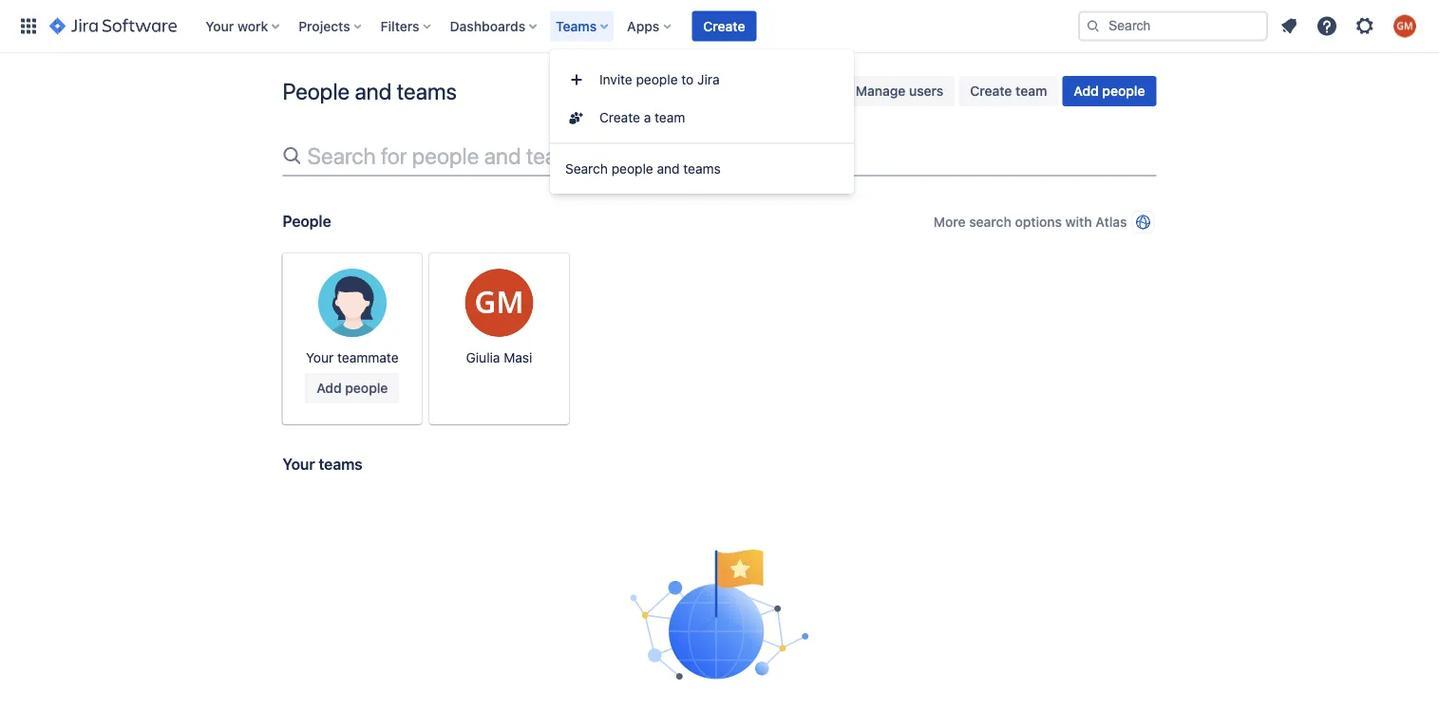 Task type: describe. For each thing, give the bounding box(es) containing it.
create for create
[[703, 18, 745, 34]]

Search field
[[1078, 11, 1268, 41]]

team inside button
[[655, 110, 685, 125]]

more search options with atlas button
[[932, 207, 1157, 237]]

create for create a team
[[599, 110, 640, 125]]

dashboards
[[450, 18, 525, 34]]

group containing invite people to jira
[[550, 55, 854, 142]]

team inside button
[[1016, 83, 1047, 99]]

giulia masi
[[466, 350, 532, 366]]

0 horizontal spatial and
[[355, 78, 392, 104]]

giulia masi link
[[430, 254, 569, 425]]

people for add people 'button' to the right
[[1102, 83, 1145, 99]]

banner containing your work
[[0, 0, 1439, 53]]

your teammate
[[306, 350, 399, 366]]

create team button
[[959, 76, 1059, 106]]

teams
[[556, 18, 597, 34]]

and inside button
[[657, 161, 680, 177]]

apps button
[[621, 11, 679, 41]]

apps
[[627, 18, 660, 34]]

appswitcher icon image
[[17, 15, 40, 38]]

invite people to jira
[[599, 72, 720, 87]]

giulia
[[466, 350, 500, 366]]

primary element
[[11, 0, 1078, 53]]

projects button
[[293, 11, 369, 41]]

search image
[[1086, 19, 1101, 34]]

create button
[[692, 11, 757, 41]]

1 horizontal spatial add
[[1074, 83, 1099, 99]]

people inside "group"
[[636, 72, 678, 87]]

notifications image
[[1278, 15, 1301, 38]]

add people button inside people 'element'
[[305, 373, 399, 404]]

invite people to jira image
[[565, 68, 588, 91]]

invite
[[599, 72, 632, 87]]

options
[[1015, 214, 1062, 230]]

people and teams
[[283, 78, 457, 104]]

search for search for people and teams
[[307, 142, 376, 169]]

projects
[[299, 18, 350, 34]]



Task type: locate. For each thing, give the bounding box(es) containing it.
0 vertical spatial create
[[703, 18, 745, 34]]

1 vertical spatial add
[[317, 380, 342, 396]]

teams button
[[550, 11, 616, 41]]

people left 'to'
[[636, 72, 678, 87]]

2 people from the top
[[283, 212, 331, 230]]

create team
[[970, 83, 1047, 99]]

2 vertical spatial your
[[283, 456, 315, 474]]

1 people from the top
[[283, 78, 350, 104]]

0 horizontal spatial create
[[599, 110, 640, 125]]

to
[[681, 72, 694, 87]]

create inside create team button
[[970, 83, 1012, 99]]

search inside button
[[565, 161, 608, 177]]

1 vertical spatial team
[[655, 110, 685, 125]]

0 vertical spatial add people
[[1074, 83, 1145, 99]]

0 horizontal spatial add
[[317, 380, 342, 396]]

invite people to jira button
[[550, 61, 854, 99]]

0 vertical spatial team
[[1016, 83, 1047, 99]]

people
[[283, 78, 350, 104], [283, 212, 331, 230]]

search down create a team
[[565, 161, 608, 177]]

1 horizontal spatial and
[[484, 142, 521, 169]]

2 horizontal spatial and
[[657, 161, 680, 177]]

1 vertical spatial your
[[306, 350, 334, 366]]

create right 'users'
[[970, 83, 1012, 99]]

users
[[909, 83, 944, 99]]

group
[[550, 55, 854, 142]]

add people down the 'search' "image" on the right top
[[1074, 83, 1145, 99]]

people for search people and teams button
[[612, 161, 653, 177]]

manage users
[[856, 83, 944, 99]]

your inside the "your work" dropdown button
[[205, 18, 234, 34]]

0 horizontal spatial add people button
[[305, 373, 399, 404]]

filters
[[381, 18, 419, 34]]

create left a
[[599, 110, 640, 125]]

add down your teammate at left
[[317, 380, 342, 396]]

0 vertical spatial add
[[1074, 83, 1099, 99]]

people down create a team
[[612, 161, 653, 177]]

people for people
[[283, 212, 331, 230]]

your profile and settings image
[[1394, 15, 1416, 38]]

search
[[307, 142, 376, 169], [565, 161, 608, 177]]

your for your teams
[[283, 456, 315, 474]]

people right "for"
[[412, 142, 479, 169]]

2 vertical spatial create
[[599, 110, 640, 125]]

more
[[934, 214, 966, 230]]

your
[[205, 18, 234, 34], [306, 350, 334, 366], [283, 456, 315, 474]]

help image
[[1316, 15, 1339, 38]]

manage
[[856, 83, 906, 99]]

add people button down your teammate at left
[[305, 373, 399, 404]]

settings image
[[1354, 15, 1377, 38]]

jira software image
[[49, 15, 177, 38], [49, 15, 177, 38]]

people
[[636, 72, 678, 87], [1102, 83, 1145, 99], [412, 142, 479, 169], [612, 161, 653, 177], [345, 380, 388, 396]]

teams inside button
[[683, 161, 721, 177]]

atlas
[[1096, 214, 1127, 230]]

0 horizontal spatial add people
[[317, 380, 388, 396]]

banner
[[0, 0, 1439, 53]]

people for people and teams
[[283, 78, 350, 104]]

teams
[[397, 78, 457, 104], [526, 142, 586, 169], [683, 161, 721, 177], [319, 456, 363, 474]]

people down search field
[[1102, 83, 1145, 99]]

add people button
[[1062, 76, 1157, 106], [305, 373, 399, 404]]

0 vertical spatial people
[[283, 78, 350, 104]]

search left "for"
[[307, 142, 376, 169]]

for
[[381, 142, 407, 169]]

0 horizontal spatial team
[[655, 110, 685, 125]]

jira
[[697, 72, 720, 87]]

search people and teams
[[565, 161, 721, 177]]

1 horizontal spatial add people
[[1074, 83, 1145, 99]]

your for your teammate
[[306, 350, 334, 366]]

create inside create a team button
[[599, 110, 640, 125]]

1 horizontal spatial create
[[703, 18, 745, 34]]

1 vertical spatial people
[[283, 212, 331, 230]]

teammate
[[337, 350, 399, 366]]

create for create team
[[970, 83, 1012, 99]]

search for search people and teams
[[565, 161, 608, 177]]

0 horizontal spatial search
[[307, 142, 376, 169]]

your for your work
[[205, 18, 234, 34]]

create a team
[[599, 110, 685, 125]]

add people button down the 'search' "image" on the right top
[[1062, 76, 1157, 106]]

1 horizontal spatial add people button
[[1062, 76, 1157, 106]]

add people down your teammate at left
[[317, 380, 388, 396]]

people element
[[283, 254, 1157, 425]]

your teams
[[283, 456, 363, 474]]

0 vertical spatial add people button
[[1062, 76, 1157, 106]]

more search options with atlas
[[934, 214, 1127, 230]]

2 horizontal spatial create
[[970, 83, 1012, 99]]

masi
[[504, 350, 532, 366]]

add down the 'search' "image" on the right top
[[1074, 83, 1099, 99]]

your work button
[[200, 11, 287, 41]]

create up "jira"
[[703, 18, 745, 34]]

atlas image
[[1136, 215, 1151, 230]]

filters button
[[375, 11, 438, 41]]

0 vertical spatial your
[[205, 18, 234, 34]]

dashboards button
[[444, 11, 544, 41]]

and
[[355, 78, 392, 104], [484, 142, 521, 169], [657, 161, 680, 177]]

create a team button
[[550, 99, 854, 137]]

add inside people 'element'
[[317, 380, 342, 396]]

add
[[1074, 83, 1099, 99], [317, 380, 342, 396]]

search for people and teams
[[307, 142, 586, 169]]

people down teammate
[[345, 380, 388, 396]]

add people
[[1074, 83, 1145, 99], [317, 380, 388, 396]]

create
[[703, 18, 745, 34], [970, 83, 1012, 99], [599, 110, 640, 125]]

manage users link
[[844, 76, 955, 106]]

1 vertical spatial add people
[[317, 380, 388, 396]]

1 vertical spatial create
[[970, 83, 1012, 99]]

work
[[237, 18, 268, 34]]

add people inside people 'element'
[[317, 380, 388, 396]]

with
[[1066, 214, 1092, 230]]

create inside the create button
[[703, 18, 745, 34]]

your work
[[205, 18, 268, 34]]

1 vertical spatial add people button
[[305, 373, 399, 404]]

1 horizontal spatial team
[[1016, 83, 1047, 99]]

search people and teams button
[[550, 150, 854, 188]]

people for add people 'button' within the people 'element'
[[345, 380, 388, 396]]

your inside people 'element'
[[306, 350, 334, 366]]

a
[[644, 110, 651, 125]]

1 horizontal spatial search
[[565, 161, 608, 177]]

people inside 'element'
[[345, 380, 388, 396]]

team
[[1016, 83, 1047, 99], [655, 110, 685, 125]]

search
[[969, 214, 1012, 230]]



Task type: vqa. For each thing, say whether or not it's contained in the screenshot.
Manage
yes



